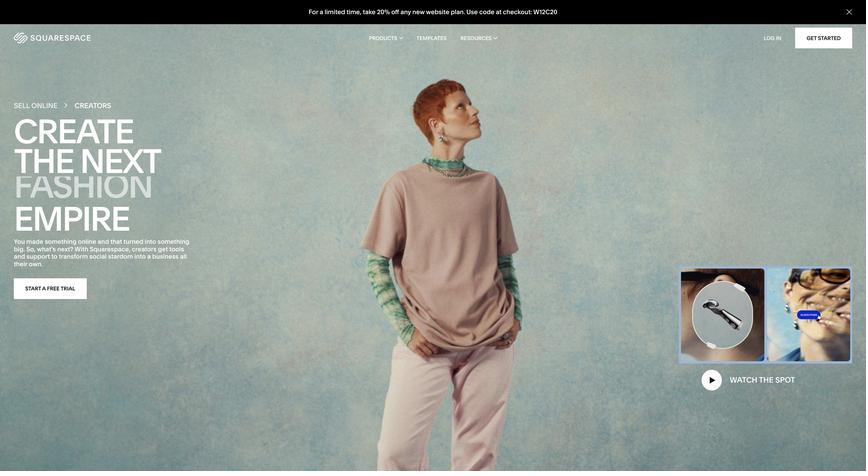 Task type: describe. For each thing, give the bounding box(es) containing it.
big.
[[14, 245, 25, 253]]

any
[[401, 8, 411, 16]]

watch
[[730, 376, 757, 385]]

the
[[14, 141, 74, 182]]

sell online
[[14, 102, 58, 110]]

so,
[[26, 245, 36, 253]]

use
[[466, 8, 478, 16]]

thumbnail for build your empire youtube video image
[[679, 267, 852, 364]]

you
[[14, 238, 25, 246]]

empire
[[14, 199, 129, 240]]

squarespace logo image
[[14, 33, 91, 44]]

all
[[180, 253, 187, 261]]

the
[[759, 376, 774, 385]]

get
[[807, 35, 817, 41]]

fashion main content
[[0, 0, 866, 472]]

a inside you made something online and that turned into something big. so, what's next? with squarespace, creators get tools and support to transform social stardom into a business all their own.
[[147, 253, 151, 261]]

what's
[[37, 245, 56, 253]]

checkout:
[[503, 8, 532, 16]]

spot
[[775, 376, 795, 385]]

resources button
[[460, 24, 497, 52]]

stardom
[[108, 253, 133, 261]]

2 something from the left
[[158, 238, 189, 246]]

start a free trial link
[[14, 279, 87, 299]]

products button
[[369, 24, 403, 52]]

with
[[75, 245, 88, 253]]

for a limited time, take 20% off any new website plan. use code at checkout: w12c20
[[309, 8, 557, 16]]

turned
[[124, 238, 143, 246]]

time,
[[347, 8, 361, 16]]

website
[[426, 8, 449, 16]]

templates
[[417, 35, 447, 41]]

squarespace,
[[90, 245, 130, 253]]

own.
[[29, 260, 43, 268]]

next?
[[57, 245, 73, 253]]

log             in
[[764, 35, 781, 41]]

templates link
[[417, 24, 447, 52]]

started
[[818, 35, 841, 41]]

resources
[[460, 35, 492, 41]]

sell
[[14, 102, 30, 110]]

the next
[[14, 141, 161, 182]]

1 vertical spatial into
[[134, 253, 146, 261]]

watch the spot
[[730, 376, 795, 385]]

creators
[[132, 245, 157, 253]]

start
[[25, 286, 41, 292]]



Task type: vqa. For each thing, say whether or not it's contained in the screenshot.
Products button
yes



Task type: locate. For each thing, give the bounding box(es) containing it.
0 vertical spatial a
[[320, 8, 323, 16]]

new
[[412, 8, 425, 16]]

play image
[[702, 370, 722, 391]]

0 horizontal spatial something
[[45, 238, 77, 246]]

0 horizontal spatial and
[[14, 253, 25, 261]]

squarespace logo link
[[14, 33, 182, 44]]

a left get
[[147, 253, 151, 261]]

to
[[51, 253, 57, 261]]

1 vertical spatial and
[[14, 253, 25, 261]]

1 something from the left
[[45, 238, 77, 246]]

limited
[[325, 8, 345, 16]]

transform
[[59, 253, 88, 261]]

in
[[776, 35, 781, 41]]

social
[[89, 253, 107, 261]]

and left so,
[[14, 253, 25, 261]]

into
[[145, 238, 156, 246], [134, 253, 146, 261]]

1 vertical spatial a
[[147, 253, 151, 261]]

sell online link
[[14, 102, 58, 110]]

free
[[47, 286, 60, 292]]

online
[[78, 238, 96, 246]]

fashion empire
[[14, 160, 152, 240]]

tools
[[169, 245, 184, 253]]

log
[[764, 35, 775, 41]]

get started
[[807, 35, 841, 41]]

get started link
[[795, 28, 852, 48]]

0 vertical spatial into
[[145, 238, 156, 246]]

next
[[80, 141, 161, 182]]

0 horizontal spatial a
[[147, 253, 151, 261]]

a right for
[[320, 8, 323, 16]]

that
[[110, 238, 122, 246]]

into down turned
[[134, 253, 146, 261]]

online
[[31, 102, 58, 110]]

get
[[158, 245, 168, 253]]

a
[[320, 8, 323, 16], [147, 253, 151, 261]]

w12c20
[[533, 8, 557, 16]]

create
[[14, 111, 133, 152]]

you made something online and that turned into something big. so, what's next? with squarespace, creators get tools and support to transform social stardom into a business all their own.
[[14, 238, 189, 268]]

something up to
[[45, 238, 77, 246]]

trial
[[61, 286, 75, 292]]

at
[[496, 8, 502, 16]]

and
[[98, 238, 109, 246], [14, 253, 25, 261]]

start a free trial
[[25, 286, 75, 292]]

log             in link
[[764, 35, 781, 41]]

products
[[369, 35, 397, 41]]

and left that
[[98, 238, 109, 246]]

their
[[14, 260, 27, 268]]

something up business
[[158, 238, 189, 246]]

off
[[391, 8, 399, 16]]

0 vertical spatial and
[[98, 238, 109, 246]]

into left get
[[145, 238, 156, 246]]

support
[[27, 253, 50, 261]]

a
[[42, 286, 46, 292]]

something
[[45, 238, 77, 246], [158, 238, 189, 246]]

plan.
[[451, 8, 465, 16]]

1 horizontal spatial and
[[98, 238, 109, 246]]

creators
[[75, 102, 111, 110]]

1 horizontal spatial a
[[320, 8, 323, 16]]

20%
[[377, 8, 390, 16]]

made
[[26, 238, 43, 246]]

take
[[363, 8, 376, 16]]

business
[[152, 253, 179, 261]]

1 horizontal spatial something
[[158, 238, 189, 246]]

code
[[479, 8, 494, 16]]

fashion
[[14, 160, 152, 201]]

for
[[309, 8, 318, 16]]



